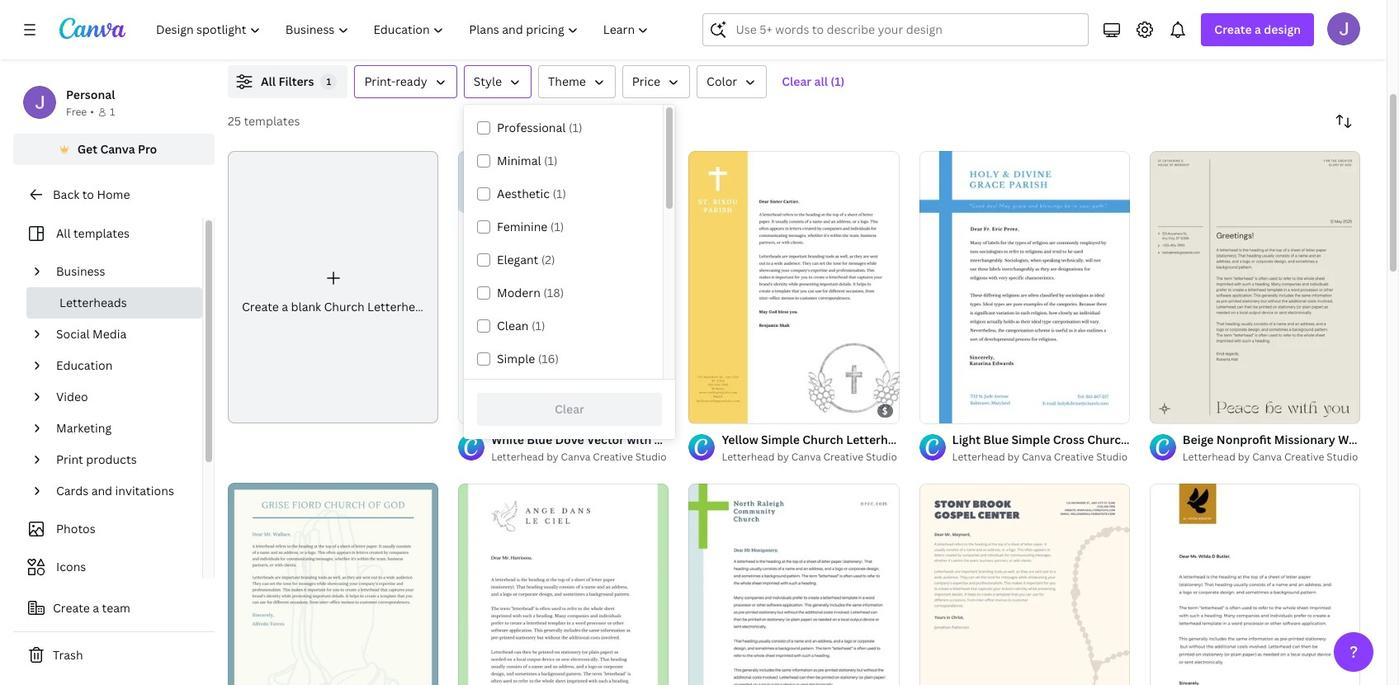 Task type: locate. For each thing, give the bounding box(es) containing it.
modern
[[497, 285, 541, 300]]

clear up dove
[[555, 401, 584, 417]]

1 horizontal spatial simple
[[761, 432, 800, 448]]

simple inside yellow simple church letterhead letterhead by canva creative studio
[[761, 432, 800, 448]]

create left blank
[[242, 299, 279, 315]]

2 horizontal spatial simple
[[1012, 432, 1050, 448]]

blue right the with
[[654, 432, 680, 448]]

0 vertical spatial clear
[[782, 73, 812, 89]]

None search field
[[703, 13, 1089, 46]]

templates
[[244, 113, 300, 129], [73, 225, 130, 241]]

(1) for feminine (1)
[[550, 219, 564, 234]]

clear button
[[477, 393, 662, 426]]

pale blue bordered church letterhead image
[[228, 483, 438, 685]]

canva inside white blue dove vector with blue dots church letterhead (us) letterhead by canva creative studio
[[561, 450, 591, 464]]

studio
[[635, 450, 667, 464], [866, 450, 897, 464], [1096, 450, 1128, 464], [1327, 450, 1358, 464]]

2 creative from the left
[[823, 450, 864, 464]]

1 vertical spatial all
[[56, 225, 71, 241]]

a left the design
[[1255, 21, 1261, 37]]

(1) for professional (1)
[[569, 120, 582, 135]]

(1) up (2)
[[550, 219, 564, 234]]

templates down back to home
[[73, 225, 130, 241]]

simple left (16)
[[497, 351, 535, 367]]

0 vertical spatial 1
[[326, 75, 331, 88]]

with
[[627, 432, 651, 448]]

1 vertical spatial clear
[[555, 401, 584, 417]]

simple (16)
[[497, 351, 559, 367]]

studio inside light blue simple cross church letterhead letterhead by canva creative studio
[[1096, 450, 1128, 464]]

simple right yellow at the bottom of page
[[761, 432, 800, 448]]

2 studio from the left
[[866, 450, 897, 464]]

blue right light
[[983, 432, 1009, 448]]

simple left 'cross'
[[1012, 432, 1050, 448]]

1 horizontal spatial all
[[261, 73, 276, 89]]

2 vertical spatial a
[[93, 600, 99, 616]]

a
[[1255, 21, 1261, 37], [282, 299, 288, 315], [93, 600, 99, 616]]

icons
[[56, 559, 86, 575]]

ready
[[396, 73, 427, 89]]

create down icons at the bottom left of page
[[53, 600, 90, 616]]

1 filter options selected element
[[321, 73, 337, 90]]

1 studio from the left
[[635, 450, 667, 464]]

modern (18)
[[497, 285, 564, 300]]

create left the design
[[1215, 21, 1252, 37]]

(1)
[[831, 73, 845, 89], [569, 120, 582, 135], [544, 153, 558, 168], [553, 186, 566, 201], [550, 219, 564, 234], [532, 318, 545, 334]]

creative
[[593, 450, 633, 464], [823, 450, 864, 464], [1054, 450, 1094, 464], [1284, 450, 1324, 464]]

a for design
[[1255, 21, 1261, 37]]

0 horizontal spatial templates
[[73, 225, 130, 241]]

cross
[[1053, 432, 1085, 448]]

2 by from the left
[[777, 450, 789, 464]]

2 vertical spatial create
[[53, 600, 90, 616]]

letterhead
[[367, 299, 429, 315], [755, 432, 818, 448], [846, 432, 909, 448], [1131, 432, 1194, 448], [491, 450, 544, 464], [722, 450, 775, 464], [952, 450, 1005, 464], [1183, 450, 1236, 464]]

white blue dove vector with blue dots church letterhead (us) link
[[491, 431, 844, 449]]

1 horizontal spatial templates
[[244, 113, 300, 129]]

letterhead by canva creative studio link for dove
[[491, 449, 669, 466]]

0 vertical spatial create
[[1215, 21, 1252, 37]]

light blue simple cross church letterhead link
[[952, 431, 1194, 449]]

1 vertical spatial a
[[282, 299, 288, 315]]

church inside light blue simple cross church letterhead letterhead by canva creative studio
[[1087, 432, 1128, 448]]

1 right filters
[[326, 75, 331, 88]]

3 by from the left
[[1008, 450, 1020, 464]]

1 blue from the left
[[527, 432, 552, 448]]

3 letterhead by canva creative studio link from the left
[[952, 449, 1130, 466]]

by inside yellow simple church letterhead letterhead by canva creative studio
[[777, 450, 789, 464]]

all left filters
[[261, 73, 276, 89]]

1
[[326, 75, 331, 88], [110, 105, 115, 119]]

(1) right all on the top right of the page
[[831, 73, 845, 89]]

0 horizontal spatial clear
[[555, 401, 584, 417]]

(1) for clean (1)
[[532, 318, 545, 334]]

blue cross church minimal letterhead image
[[689, 484, 899, 685]]

canva
[[100, 141, 135, 157], [561, 450, 591, 464], [791, 450, 821, 464], [1022, 450, 1052, 464], [1252, 450, 1282, 464]]

create a blank church letterhead
[[242, 299, 429, 315]]

0 vertical spatial a
[[1255, 21, 1261, 37]]

1 vertical spatial templates
[[73, 225, 130, 241]]

letterhead by canva creative studio link for simple
[[952, 449, 1130, 466]]

video link
[[50, 381, 192, 413]]

by
[[547, 450, 559, 464], [777, 450, 789, 464], [1008, 450, 1020, 464], [1238, 450, 1250, 464]]

2 horizontal spatial blue
[[983, 432, 1009, 448]]

0 vertical spatial templates
[[244, 113, 300, 129]]

1 creative from the left
[[593, 450, 633, 464]]

4 creative from the left
[[1284, 450, 1324, 464]]

(1) right minimal
[[544, 153, 558, 168]]

Search search field
[[736, 14, 1078, 45]]

clear inside "button"
[[555, 401, 584, 417]]

light blue simple cross church letterhead letterhead by canva creative studio
[[952, 432, 1194, 464]]

by inside light blue simple cross church letterhead letterhead by canva creative studio
[[1008, 450, 1020, 464]]

studio inside white blue dove vector with blue dots church letterhead (us) letterhead by canva creative studio
[[635, 450, 667, 464]]

a left team at the left bottom of page
[[93, 600, 99, 616]]

light
[[952, 432, 981, 448]]

1 horizontal spatial a
[[282, 299, 288, 315]]

studio inside yellow simple church letterhead letterhead by canva creative studio
[[866, 450, 897, 464]]

design
[[1264, 21, 1301, 37]]

2 horizontal spatial create
[[1215, 21, 1252, 37]]

(1) right clean
[[532, 318, 545, 334]]

yellow
[[722, 432, 758, 448]]

a left blank
[[282, 299, 288, 315]]

a for blank
[[282, 299, 288, 315]]

a inside dropdown button
[[1255, 21, 1261, 37]]

all down back
[[56, 225, 71, 241]]

education link
[[50, 350, 192, 381]]

$
[[882, 405, 888, 417]]

clear left all on the top right of the page
[[782, 73, 812, 89]]

minimal (1)
[[497, 153, 558, 168]]

templates right 25
[[244, 113, 300, 129]]

clear
[[782, 73, 812, 89], [555, 401, 584, 417]]

media
[[93, 326, 127, 342]]

church inside white blue dove vector with blue dots church letterhead (us) letterhead by canva creative studio
[[712, 432, 753, 448]]

a inside button
[[93, 600, 99, 616]]

(1) for minimal (1)
[[544, 153, 558, 168]]

get
[[77, 141, 97, 157]]

clear inside 'button'
[[782, 73, 812, 89]]

vector
[[587, 432, 624, 448]]

cards and invitations link
[[50, 475, 192, 507]]

creative inside light blue simple cross church letterhead letterhead by canva creative studio
[[1054, 450, 1094, 464]]

1 vertical spatial create
[[242, 299, 279, 315]]

create inside button
[[53, 600, 90, 616]]

photos link
[[23, 513, 192, 545]]

1 letterhead by canva creative studio link from the left
[[491, 449, 669, 466]]

letterhead by canva creative studio link
[[491, 449, 669, 466], [722, 449, 899, 466], [952, 449, 1130, 466], [1183, 449, 1360, 466]]

all
[[814, 73, 828, 89]]

price button
[[622, 65, 690, 98]]

1 horizontal spatial create
[[242, 299, 279, 315]]

create
[[1215, 21, 1252, 37], [242, 299, 279, 315], [53, 600, 90, 616]]

icons link
[[23, 551, 192, 583]]

canva inside button
[[100, 141, 135, 157]]

(1) right aesthetic
[[553, 186, 566, 201]]

aesthetic
[[497, 186, 550, 201]]

(2)
[[541, 252, 555, 267]]

theme button
[[538, 65, 616, 98]]

elegant (2)
[[497, 252, 555, 267]]

3 studio from the left
[[1096, 450, 1128, 464]]

3 creative from the left
[[1054, 450, 1094, 464]]

0 horizontal spatial blue
[[527, 432, 552, 448]]

1 horizontal spatial blue
[[654, 432, 680, 448]]

2 horizontal spatial a
[[1255, 21, 1261, 37]]

1 horizontal spatial clear
[[782, 73, 812, 89]]

0 horizontal spatial all
[[56, 225, 71, 241]]

(1) inside 'button'
[[831, 73, 845, 89]]

1 by from the left
[[547, 450, 559, 464]]

1 right •
[[110, 105, 115, 119]]

3 blue from the left
[[983, 432, 1009, 448]]

professional
[[497, 120, 566, 135]]

2 letterhead by canva creative studio link from the left
[[722, 449, 899, 466]]

blue inside light blue simple cross church letterhead letterhead by canva creative studio
[[983, 432, 1009, 448]]

Sort by button
[[1327, 105, 1360, 138]]

create inside dropdown button
[[1215, 21, 1252, 37]]

and
[[91, 483, 112, 499]]

church inside yellow simple church letterhead letterhead by canva creative studio
[[803, 432, 844, 448]]

0 vertical spatial all
[[261, 73, 276, 89]]

style
[[474, 73, 502, 89]]

blue left dove
[[527, 432, 552, 448]]

price
[[632, 73, 660, 89]]

0 horizontal spatial a
[[93, 600, 99, 616]]

create for create a blank church letterhead
[[242, 299, 279, 315]]

templates for 25 templates
[[244, 113, 300, 129]]

(1) right professional
[[569, 120, 582, 135]]

invitations
[[115, 483, 174, 499]]

4 studio from the left
[[1327, 450, 1358, 464]]

all filters
[[261, 73, 314, 89]]

blue for white
[[527, 432, 552, 448]]

blue
[[527, 432, 552, 448], [654, 432, 680, 448], [983, 432, 1009, 448]]

0 horizontal spatial create
[[53, 600, 90, 616]]

dots
[[682, 432, 709, 448]]

1 vertical spatial 1
[[110, 105, 115, 119]]



Task type: describe. For each thing, give the bounding box(es) containing it.
yellow simple church letterhead link
[[722, 431, 909, 449]]

yellow simple church letterhead letterhead by canva creative studio
[[722, 432, 909, 464]]

personal
[[66, 87, 115, 102]]

cards
[[56, 483, 89, 499]]

by inside white blue dove vector with blue dots church letterhead (us) letterhead by canva creative studio
[[547, 450, 559, 464]]

professional (1)
[[497, 120, 582, 135]]

back
[[53, 187, 79, 202]]

theme
[[548, 73, 586, 89]]

business
[[56, 263, 105, 279]]

create a blank church letterhead element
[[228, 151, 438, 424]]

create a team
[[53, 600, 130, 616]]

(16)
[[538, 351, 559, 367]]

all for all templates
[[56, 225, 71, 241]]

all for all filters
[[261, 73, 276, 89]]

church letterhead templates image
[[1008, 0, 1360, 45]]

home
[[97, 187, 130, 202]]

minimal
[[497, 153, 541, 168]]

(1) for aesthetic (1)
[[553, 186, 566, 201]]

letterhead by canva creative studio
[[1183, 450, 1358, 464]]

beige nonprofit missionary work classy minimalist charity letterhead image
[[1150, 151, 1360, 424]]

light blue simple cross church letterhead image
[[919, 151, 1130, 424]]

free
[[66, 105, 87, 119]]

create for create a team
[[53, 600, 90, 616]]

white blue dove vector with blue dots church letterhead (us) image
[[458, 151, 669, 424]]

0 horizontal spatial 1
[[110, 105, 115, 119]]

to
[[82, 187, 94, 202]]

jacob simon image
[[1327, 12, 1360, 45]]

1 horizontal spatial 1
[[326, 75, 331, 88]]

white blue dove vector with blue dots church letterhead (us) letterhead by canva creative studio
[[491, 432, 844, 464]]

print-ready
[[364, 73, 427, 89]]

social media
[[56, 326, 127, 342]]

yellow simple church letterhead image
[[689, 151, 899, 424]]

0 horizontal spatial simple
[[497, 351, 535, 367]]

create a team button
[[13, 592, 215, 625]]

back to home
[[53, 187, 130, 202]]

pro
[[138, 141, 157, 157]]

green simple illustrated dove church letterhead image
[[458, 484, 669, 685]]

create a design button
[[1201, 13, 1314, 46]]

templates for all templates
[[73, 225, 130, 241]]

canva inside light blue simple cross church letterhead letterhead by canva creative studio
[[1022, 450, 1052, 464]]

clear for clear
[[555, 401, 584, 417]]

get canva pro button
[[13, 134, 215, 165]]

feminine (1)
[[497, 219, 564, 234]]

letterhead by canva creative studio link for church
[[722, 449, 899, 466]]

clear all (1)
[[782, 73, 845, 89]]

create for create a design
[[1215, 21, 1252, 37]]

print
[[56, 452, 83, 467]]

pale navy blue rosary beads church letterhead image
[[919, 484, 1130, 685]]

(18)
[[543, 285, 564, 300]]

top level navigation element
[[145, 13, 663, 46]]

education
[[56, 357, 113, 373]]

all templates
[[56, 225, 130, 241]]

blank
[[291, 299, 321, 315]]

clean
[[497, 318, 529, 334]]

25 templates
[[228, 113, 300, 129]]

feminine
[[497, 219, 548, 234]]

social
[[56, 326, 90, 342]]

creative inside yellow simple church letterhead letterhead by canva creative studio
[[823, 450, 864, 464]]

letterheads
[[59, 295, 127, 310]]

business link
[[50, 256, 192, 287]]

print products
[[56, 452, 137, 467]]

color
[[707, 73, 737, 89]]

print products link
[[50, 444, 192, 475]]

photos
[[56, 521, 96, 537]]

creative inside white blue dove vector with blue dots church letterhead (us) letterhead by canva creative studio
[[593, 450, 633, 464]]

marketing link
[[50, 413, 192, 444]]

4 letterhead by canva creative studio link from the left
[[1183, 449, 1360, 466]]

create a design
[[1215, 21, 1301, 37]]

trash
[[53, 647, 83, 663]]

blue for light
[[983, 432, 1009, 448]]

elegant
[[497, 252, 538, 267]]

print-
[[364, 73, 396, 89]]

back to home link
[[13, 178, 215, 211]]

dove
[[555, 432, 584, 448]]

a for team
[[93, 600, 99, 616]]

marketing
[[56, 420, 112, 436]]

canva inside yellow simple church letterhead letterhead by canva creative studio
[[791, 450, 821, 464]]

print-ready button
[[355, 65, 457, 98]]

4 by from the left
[[1238, 450, 1250, 464]]

create a blank church letterhead link
[[228, 151, 438, 424]]

simple inside light blue simple cross church letterhead letterhead by canva creative studio
[[1012, 432, 1050, 448]]

products
[[86, 452, 137, 467]]

video
[[56, 389, 88, 404]]

all templates link
[[23, 218, 192, 249]]

clear for clear all (1)
[[782, 73, 812, 89]]

social media link
[[50, 319, 192, 350]]

team
[[102, 600, 130, 616]]

cards and invitations
[[56, 483, 174, 499]]

2 blue from the left
[[654, 432, 680, 448]]

get canva pro
[[77, 141, 157, 157]]

color button
[[697, 65, 767, 98]]

free •
[[66, 105, 94, 119]]

filters
[[279, 73, 314, 89]]

clean (1)
[[497, 318, 545, 334]]

trash link
[[13, 639, 215, 672]]

clear all (1) button
[[774, 65, 853, 98]]

dark golden rod dove church letterhead image
[[1150, 484, 1360, 685]]

white
[[491, 432, 524, 448]]

aesthetic (1)
[[497, 186, 566, 201]]

(us)
[[821, 432, 844, 448]]

•
[[90, 105, 94, 119]]



Task type: vqa. For each thing, say whether or not it's contained in the screenshot.


